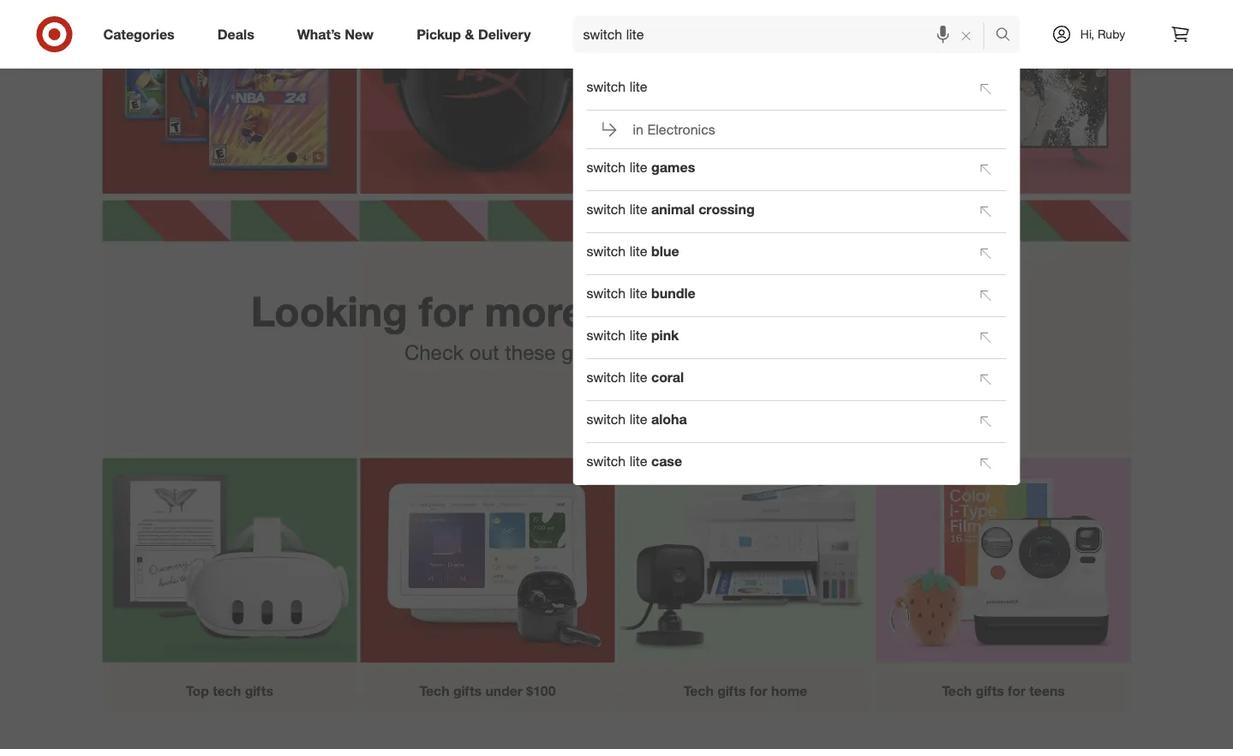 Task type: describe. For each thing, give the bounding box(es) containing it.
categories link
[[89, 15, 196, 53]]

deals link
[[203, 15, 276, 53]]

hi,
[[1081, 27, 1095, 42]]

crossing
[[699, 201, 755, 218]]

cutting-edge
[[637, 34, 741, 56]]

in
[[633, 121, 644, 138]]

blue
[[651, 243, 679, 260]]

ruby
[[1098, 27, 1126, 42]]

&
[[465, 26, 474, 42]]

switch lite coral
[[587, 369, 684, 386]]

switch lite games
[[587, 159, 695, 176]]

looking
[[251, 286, 408, 336]]

for for tech gifts for teens
[[1008, 682, 1026, 698]]

switch lite link
[[587, 70, 966, 108]]

case
[[651, 453, 682, 470]]

deals
[[217, 26, 254, 42]]

switch for switch lite
[[587, 78, 626, 95]]

switch for switch lite pink
[[587, 327, 626, 344]]

What can we help you find? suggestions appear below search field
[[573, 15, 1000, 53]]

aloha
[[651, 411, 687, 428]]

top
[[186, 682, 209, 698]]

picks?
[[856, 286, 983, 336]]

lite for animal crossing
[[630, 201, 648, 218]]

ideas
[[597, 340, 646, 365]]

curated
[[597, 286, 747, 336]]

what's
[[297, 26, 341, 42]]

switch lite case
[[587, 453, 682, 470]]

under
[[486, 682, 523, 698]]

search
[[988, 27, 1029, 44]]

more
[[485, 286, 586, 336]]

switch lite animal crossing
[[587, 201, 755, 218]]

tech for tech gifts under $100
[[420, 682, 450, 698]]

lite for pink
[[630, 327, 648, 344]]

delivery
[[478, 26, 531, 42]]

lite for coral
[[630, 369, 648, 386]]

lite for blue
[[630, 243, 648, 260]]

out
[[470, 340, 499, 365]]

lite inside "link"
[[630, 78, 648, 95]]

1 gifts from the left
[[245, 682, 273, 698]]

switch for switch lite blue
[[587, 243, 626, 260]]

feel
[[690, 76, 719, 98]]

categories
[[103, 26, 175, 42]]

teens
[[1030, 682, 1065, 698]]

$100
[[527, 682, 556, 698]]

what's new link
[[283, 15, 395, 53]]

based
[[652, 340, 709, 365]]

tech for tech gifts for home
[[684, 682, 714, 698]]

tech gifts for home
[[684, 682, 808, 698]]

switch for switch lite games
[[587, 159, 626, 176]]

coral
[[651, 369, 684, 386]]

switch for switch lite animal crossing
[[587, 201, 626, 218]]



Task type: locate. For each thing, give the bounding box(es) containing it.
electronics
[[648, 121, 715, 138]]

switch
[[587, 78, 626, 95], [587, 159, 626, 176], [587, 201, 626, 218], [587, 243, 626, 260], [587, 285, 626, 302], [587, 327, 626, 344], [587, 369, 626, 386], [587, 411, 626, 428], [587, 453, 626, 470]]

switch up 'switch lite bundle'
[[587, 243, 626, 260]]

switch down the switch lite aloha
[[587, 453, 626, 470]]

for up check
[[419, 286, 473, 336]]

3 lite from the top
[[630, 201, 648, 218]]

0 horizontal spatial tech
[[213, 682, 241, 698]]

real.
[[724, 76, 756, 98]]

switch lite aloha
[[587, 411, 687, 428]]

tech gifts for teens
[[942, 682, 1065, 698]]

switch up switch lite pink
[[587, 285, 626, 302]]

gifts right top at the bottom
[[245, 682, 273, 698]]

lite for bundle
[[630, 285, 648, 302]]

0 vertical spatial tech
[[759, 286, 845, 336]]

9 switch from the top
[[587, 453, 626, 470]]

pickup & delivery
[[417, 26, 531, 42]]

lite for games
[[630, 159, 648, 176]]

for for tech gifts for home
[[750, 682, 768, 698]]

2 horizontal spatial for
[[1008, 682, 1026, 698]]

switch inside "link"
[[587, 78, 626, 95]]

8 switch from the top
[[587, 411, 626, 428]]

switch for switch lite bundle
[[587, 285, 626, 302]]

switch left the games
[[587, 159, 626, 176]]

switch lite
[[587, 78, 648, 95]]

search button
[[988, 15, 1029, 57]]

0 horizontal spatial for
[[419, 286, 473, 336]]

7 switch from the top
[[587, 369, 626, 386]]

for inside looking for more curated tech picks? check out these gift ideas based on recipient.
[[419, 286, 473, 336]]

cutting-
[[637, 34, 701, 56]]

lite left coral
[[630, 369, 648, 386]]

new
[[345, 26, 374, 42]]

in electronics link
[[587, 111, 1007, 148]]

for
[[419, 286, 473, 336], [750, 682, 768, 698], [1008, 682, 1026, 698]]

recipient.
[[744, 340, 829, 365]]

gifts
[[245, 682, 273, 698], [453, 682, 482, 698], [718, 682, 746, 698], [976, 682, 1004, 698]]

1 vertical spatial tech
[[213, 682, 241, 698]]

lite left blue
[[630, 243, 648, 260]]

1 tech from the left
[[420, 682, 450, 698]]

switch up switch lite case
[[587, 411, 626, 428]]

4 lite from the top
[[630, 243, 648, 260]]

looking for more curated tech picks? check out these gift ideas based on recipient.
[[251, 286, 983, 365]]

lite left the games
[[630, 159, 648, 176]]

pickup & delivery link
[[402, 15, 552, 53]]

4 switch from the top
[[587, 243, 626, 260]]

switch for switch lite aloha
[[587, 411, 626, 428]]

gift
[[562, 340, 591, 365]]

3 tech from the left
[[942, 682, 972, 698]]

tech up recipient.
[[759, 286, 845, 336]]

switch left action
[[587, 78, 626, 95]]

animal
[[651, 201, 695, 218]]

switch for switch lite coral
[[587, 369, 626, 386]]

8 lite from the top
[[630, 411, 648, 428]]

in electronics
[[633, 121, 715, 138]]

tech for tech gifts for teens
[[942, 682, 972, 698]]

1 horizontal spatial tech
[[684, 682, 714, 698]]

what's new
[[297, 26, 374, 42]]

top tech gifts
[[186, 682, 273, 698]]

gifts for tech gifts for home
[[718, 682, 746, 698]]

check
[[404, 340, 464, 365]]

switch lite bundle
[[587, 285, 696, 302]]

tech
[[759, 286, 845, 336], [213, 682, 241, 698]]

tech right top at the bottom
[[213, 682, 241, 698]]

1 horizontal spatial tech
[[759, 286, 845, 336]]

action feel real.
[[637, 76, 756, 98]]

lite
[[630, 78, 648, 95], [630, 159, 648, 176], [630, 201, 648, 218], [630, 243, 648, 260], [630, 285, 648, 302], [630, 327, 648, 344], [630, 369, 648, 386], [630, 411, 648, 428], [630, 453, 648, 470]]

2 tech from the left
[[684, 682, 714, 698]]

gifts for tech gifts for teens
[[976, 682, 1004, 698]]

pickup
[[417, 26, 461, 42]]

2 lite from the top
[[630, 159, 648, 176]]

lite up 'in'
[[630, 78, 648, 95]]

5 lite from the top
[[630, 285, 648, 302]]

1 lite from the top
[[630, 78, 648, 95]]

2 switch from the top
[[587, 159, 626, 176]]

home
[[771, 682, 808, 698]]

9 lite from the top
[[630, 453, 648, 470]]

gifts left teens
[[976, 682, 1004, 698]]

tech gifts under $100
[[420, 682, 560, 698]]

lite left bundle
[[630, 285, 648, 302]]

action
[[637, 76, 685, 98]]

0 horizontal spatial tech
[[420, 682, 450, 698]]

switch for switch lite case
[[587, 453, 626, 470]]

3 gifts from the left
[[718, 682, 746, 698]]

pink
[[651, 327, 679, 344]]

switch lite pink
[[587, 327, 679, 344]]

switch up switch lite blue
[[587, 201, 626, 218]]

7 lite from the top
[[630, 369, 648, 386]]

2 horizontal spatial tech
[[942, 682, 972, 698]]

games
[[651, 159, 695, 176]]

edge
[[701, 34, 741, 56]]

lite left the aloha
[[630, 411, 648, 428]]

for left home
[[750, 682, 768, 698]]

bundle
[[651, 285, 696, 302]]

5 switch from the top
[[587, 285, 626, 302]]

tech inside looking for more curated tech picks? check out these gift ideas based on recipient.
[[759, 286, 845, 336]]

lite left "case"
[[630, 453, 648, 470]]

gifts left home
[[718, 682, 746, 698]]

lite left the animal
[[630, 201, 648, 218]]

3 switch from the top
[[587, 201, 626, 218]]

hi, ruby
[[1081, 27, 1126, 42]]

2 gifts from the left
[[453, 682, 482, 698]]

lite for aloha
[[630, 411, 648, 428]]

these
[[505, 340, 556, 365]]

4 gifts from the left
[[976, 682, 1004, 698]]

tech
[[420, 682, 450, 698], [684, 682, 714, 698], [942, 682, 972, 698]]

1 horizontal spatial for
[[750, 682, 768, 698]]

switch lite blue
[[587, 243, 679, 260]]

6 switch from the top
[[587, 327, 626, 344]]

gifts for tech gifts under $100
[[453, 682, 482, 698]]

6 lite from the top
[[630, 327, 648, 344]]

for left teens
[[1008, 682, 1026, 698]]

on
[[715, 340, 738, 365]]

1 switch from the top
[[587, 78, 626, 95]]

switch down ideas
[[587, 369, 626, 386]]

gifts left under
[[453, 682, 482, 698]]

lite left the pink
[[630, 327, 648, 344]]

switch up 'switch lite coral'
[[587, 327, 626, 344]]

lite for case
[[630, 453, 648, 470]]



Task type: vqa. For each thing, say whether or not it's contained in the screenshot.
"By" in Iron Flame - (Empyrean) by Rebecca Yarros (Hardcover)
no



